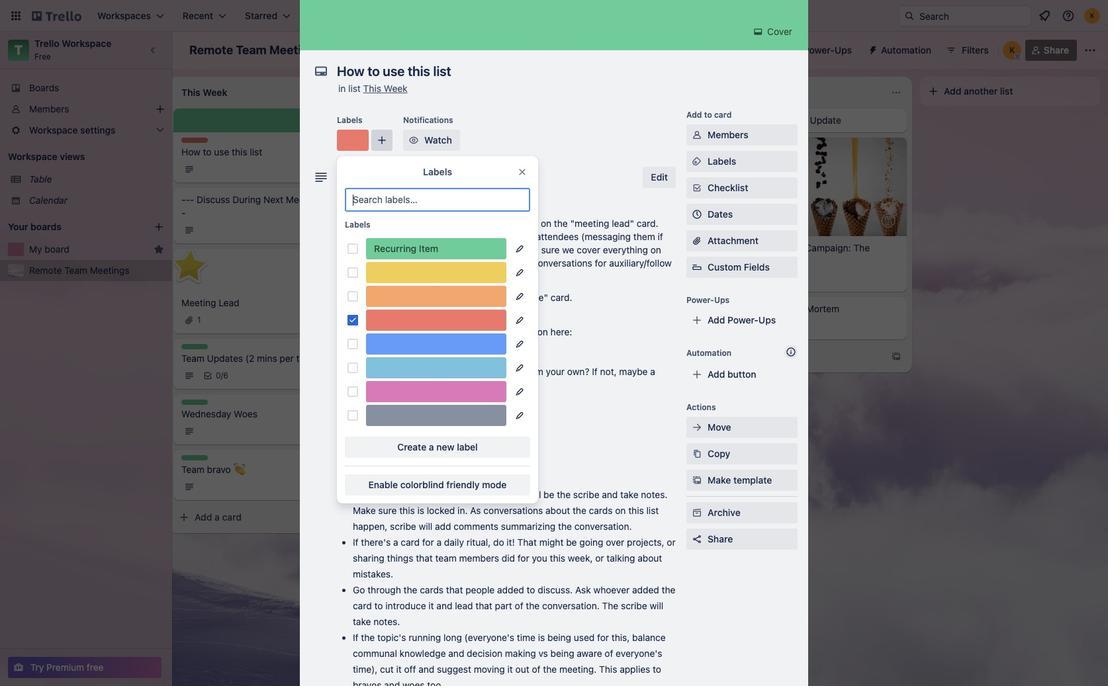 Task type: describe. For each thing, give the bounding box(es) containing it.
0 horizontal spatial scribe
[[390, 521, 416, 532]]

knowledge
[[400, 648, 446, 659]]

create from template… image for add a card button underneath the "👏" at the left of the page
[[327, 512, 338, 523]]

long
[[443, 632, 462, 643]]

going
[[579, 537, 603, 548]]

power-ups inside button
[[804, 44, 852, 56]]

after
[[461, 152, 481, 163]]

conversations inside say hi! make sure everyone's here. a volunteer, or failing that, last person in will be the scribe and take notes. make sure this is locked in. as conversations about the cards on this list happen, scribe will add comments summarizing the conversation. if there's a card for a daily ritual, do it! that might be going over projects, or sharing things that team members did for you this week, or talking about mistakes. go through the cards that people added to discuss. ask whoever added the card to introduce it and lead that part of the conversation. the scribe will take notes. if the topic's running long (everyone's time is being used for this, balance communal knowledge and decision making vs being aware of everyone's time), cut it off and suggest moving it out of the meeting. this applies to bravos and woes too.
[[483, 505, 543, 516]]

0 vertical spatial take
[[620, 489, 639, 500]]

this down might
[[550, 553, 565, 564]]

1 vertical spatial sure
[[378, 473, 397, 485]]

on inside say hi! make sure everyone's here. a volunteer, or failing that, last person in will be the scribe and take notes. make sure this is locked in. as conversations about the cards on this list happen, scribe will add comments summarizing the conversation. if there's a card for a daily ritual, do it! that might be going over projects, or sharing things that team members did for you this week, or talking about mistakes. go through the cards that people added to discuss. ask whoever added the card to introduce it and lead that part of the conversation. the scribe will take notes. if the topic's running long (everyone's time is being used for this, balance communal knowledge and decision making vs being aware of everyone's time), cut it off and suggest moving it out of the meeting. this applies to bravos and woes too.
[[615, 505, 626, 516]]

work
[[781, 242, 803, 254]]

how to use this list link
[[181, 146, 335, 159]]

to up discuss
[[203, 146, 212, 158]]

mortem
[[806, 303, 839, 315]]

daily
[[444, 537, 464, 548]]

how team meetings work
[[337, 197, 464, 209]]

starred icon image
[[154, 244, 164, 255]]

1 vertical spatial everyone's
[[616, 648, 662, 659]]

ups inside add power-ups link
[[759, 314, 776, 326]]

notifications
[[403, 115, 453, 125]]

color: sky, title: none image
[[366, 357, 506, 379]]

how for how to use this list
[[181, 146, 200, 158]]

and down cut
[[384, 680, 400, 686]]

filters button
[[942, 40, 993, 61]]

remote team meetings link
[[29, 264, 164, 277]]

power- down custom fields button
[[728, 314, 759, 326]]

on left here:
[[537, 326, 548, 338]]

it right introduce
[[429, 600, 434, 612]]

will inside "there will also be someone's face on the "scribe" card. see a full description on this blog post"
[[364, 292, 378, 303]]

conversations inside "for each meeting, there will be someone's face on the "meeting lead" card. they're in charge of wrangling any last minute attendees (messaging them if they're not there), running the meeting, making sure we cover everything on the cards, keeping us all on topic, and tabling conversations for auxiliary/follow up meetings if they run long."
[[533, 257, 592, 269]]

team inside "link"
[[64, 265, 87, 276]]

things inside shipping things is cool. tell us all about it. is it relevant to at least two teams apart from your own? if not, maybe a different forum's better. could you use chat for this?
[[393, 350, 419, 361]]

running inside say hi! make sure everyone's here. a volunteer, or failing that, last person in will be the scribe and take notes. make sure this is locked in. as conversations about the cards on this list happen, scribe will add comments summarizing the conversation. if there's a card for a daily ritual, do it! that might be going over projects, or sharing things that team members did for you this week, or talking about mistakes. go through the cards that people added to discuss. ask whoever added the card to introduce it and lead that part of the conversation. the scribe will take notes. if the topic's running long (everyone's time is being used for this, balance communal knowledge and decision making vs being aware of everyone's time), cut it off and suggest moving it out of the meeting. this applies to bravos and woes too.
[[409, 632, 441, 643]]

card down go
[[353, 600, 372, 612]]

new for label
[[436, 442, 454, 453]]

0 for 0 / 6
[[216, 371, 221, 381]]

when you're thinking about putting something on here:
[[337, 326, 572, 338]]

0 vertical spatial this
[[363, 83, 381, 94]]

campaign:
[[805, 242, 851, 254]]

Search labels… text field
[[345, 188, 530, 212]]

0 horizontal spatial 1
[[197, 315, 201, 325]]

6
[[223, 371, 228, 381]]

automation inside button
[[881, 44, 931, 56]]

add a card for add a card button underneath the "👏" at the left of the page create from template… image
[[195, 512, 242, 523]]

1 horizontal spatial members link
[[686, 124, 798, 146]]

add left webinar
[[708, 314, 725, 326]]

not,
[[600, 366, 617, 377]]

it.
[[523, 350, 531, 361]]

your
[[8, 221, 28, 232]]

watch button
[[403, 130, 460, 151]]

to down through
[[374, 600, 383, 612]]

calendar for calendar
[[29, 195, 68, 206]]

list up during at the left top of page
[[250, 146, 262, 158]]

add inside button
[[944, 85, 961, 97]]

also
[[381, 292, 398, 303]]

power- inside button
[[804, 44, 835, 56]]

/ for 8
[[623, 262, 625, 272]]

0 vertical spatial notes.
[[641, 489, 668, 500]]

each inside create a new list for each meeting and move cards over after they are discussed ------>
[[457, 138, 478, 150]]

keeping
[[382, 257, 416, 269]]

1 vertical spatial is
[[417, 505, 424, 516]]

dates button
[[686, 204, 798, 225]]

shipping
[[353, 350, 390, 361]]

0 vertical spatial color: red, title: none image
[[181, 138, 208, 143]]

meeting lead link
[[181, 297, 335, 310]]

0 vertical spatial everyone's
[[399, 473, 446, 485]]

a
[[353, 489, 359, 500]]

running inside "for each meeting, there will be someone's face on the "meeting lead" card. they're in charge of wrangling any last minute attendees (messaging them if they're not there), running the meeting, making sure we cover everything on the cards, keeping us all on topic, and tabling conversations for auxiliary/follow up meetings if they run long."
[[417, 244, 449, 256]]

webinar post-mortem
[[745, 303, 839, 315]]

someone's inside "there will also be someone's face on the "scribe" card. see a full description on this blog post"
[[414, 292, 460, 303]]

remote team meetings inside "link"
[[29, 265, 129, 276]]

my board
[[29, 244, 69, 255]]

putting
[[457, 326, 487, 338]]

two
[[452, 366, 467, 377]]

about down projects,
[[638, 553, 662, 564]]

ritual,
[[467, 537, 491, 548]]

webinar
[[745, 303, 781, 315]]

kendallparks02 (kendallparks02) image
[[1084, 8, 1100, 24]]

to left the discuss.
[[527, 584, 535, 596]]

card right there's at the left bottom
[[401, 537, 420, 548]]

2 vertical spatial is
[[538, 632, 545, 643]]

your boards
[[8, 221, 61, 232]]

0 vertical spatial scribe
[[573, 489, 599, 500]]

on up the when you're thinking about putting something on here:
[[429, 305, 440, 316]]

trello workspace free
[[34, 38, 111, 62]]

week,
[[568, 553, 593, 564]]

the inside remote work campaign: the scoop
[[854, 242, 870, 254]]

remote for remote work campaign: the scoop link
[[745, 242, 778, 254]]

there
[[416, 218, 439, 229]]

on inside brief discussion on artificial harmony
[[629, 231, 639, 243]]

1 vertical spatial cards
[[589, 505, 613, 516]]

t link
[[8, 40, 29, 61]]

it left out
[[507, 664, 513, 675]]

table link
[[29, 173, 164, 186]]

calendar for calendar power-up
[[682, 44, 721, 56]]

team updates (2 mins per team)
[[181, 353, 321, 364]]

and inside create a new list for each meeting and move cards over after they are discussed ------>
[[369, 152, 385, 163]]

list inside say hi! make sure everyone's here. a volunteer, or failing that, last person in will be the scribe and take notes. make sure this is locked in. as conversations about the cards on this list happen, scribe will add comments summarizing the conversation. if there's a card for a daily ritual, do it! that might be going over projects, or sharing things that team members did for you this week, or talking about mistakes. go through the cards that people added to discuss. ask whoever added the card to introduce it and lead that part of the conversation. the scribe will take notes. if the topic's running long (everyone's time is being used for this, balance communal knowledge and decision making vs being aware of everyone's time), cut it off and suggest moving it out of the meeting. this applies to bravos and woes too.
[[646, 505, 659, 516]]

workspace for workspace views
[[8, 151, 57, 162]]

us inside shipping things is cool. tell us all about it. is it relevant to at least two teams apart from your own? if not, maybe a different forum's better. could you use chat for this?
[[472, 350, 482, 361]]

meetings inside "for each meeting, there will be someone's face on the "meeting lead" card. they're in charge of wrangling any last minute attendees (messaging them if they're not there), running the meeting, making sure we cover everything on the cards, keeping us all on topic, and tabling conversations for auxiliary/follow up meetings if they run long."
[[350, 271, 390, 282]]

minute
[[504, 231, 534, 242]]

topic's
[[377, 632, 406, 643]]

board
[[45, 244, 69, 255]]

there will also be someone's face on the "scribe" card. see a full description on this blog post
[[337, 292, 572, 316]]

create for create a new list for each meeting and move cards over after they are discussed ------>
[[369, 138, 398, 150]]

free
[[34, 52, 51, 62]]

1 vertical spatial if
[[392, 271, 398, 282]]

add a card up add button button
[[759, 351, 806, 362]]

1 horizontal spatial share
[[1044, 44, 1069, 56]]

last inside say hi! make sure everyone's here. a volunteer, or failing that, last person in will be the scribe and take notes. make sure this is locked in. as conversations about the cards on this list happen, scribe will add comments summarizing the conversation. if there's a card for a daily ritual, do it! that might be going over projects, or sharing things that team members did for you this week, or talking about mistakes. go through the cards that people added to discuss. ask whoever added the card to introduce it and lead that part of the conversation. the scribe will take notes. if the topic's running long (everyone's time is being used for this, balance communal knowledge and decision making vs being aware of everyone's time), cut it off and suggest moving it out of the meeting. this applies to bravos and woes too.
[[468, 489, 483, 500]]

week
[[384, 83, 408, 94]]

it inside shipping things is cool. tell us all about it. is it relevant to at least two teams apart from your own? if not, maybe a different forum's better. could you use chat for this?
[[362, 366, 368, 377]]

enable
[[368, 479, 398, 491]]

add right campaign
[[686, 110, 702, 120]]

archive link
[[686, 502, 798, 524]]

discuss
[[197, 194, 230, 205]]

0 horizontal spatial ups
[[714, 295, 730, 305]]

1 vertical spatial being
[[551, 648, 574, 659]]

2 vertical spatial cards
[[420, 584, 444, 596]]

team inside text field
[[236, 43, 267, 57]]

color: green, title: "recurring item" element for wednesday woes
[[181, 400, 208, 405]]

color: yellow, title: none image
[[366, 262, 506, 283]]

color: orange, title: none image
[[366, 286, 506, 307]]

lead"
[[612, 218, 634, 229]]

add board image
[[154, 222, 164, 232]]

this inside say hi! make sure everyone's here. a volunteer, or failing that, last person in will be the scribe and take notes. make sure this is locked in. as conversations about the cards on this list happen, scribe will add comments summarizing the conversation. if there's a card for a daily ritual, do it! that might be going over projects, or sharing things that team members did for you this week, or talking about mistakes. go through the cards that people added to discuss. ask whoever added the card to introduce it and lead that part of the conversation. the scribe will take notes. if the topic's running long (everyone's time is being used for this, balance communal knowledge and decision making vs being aware of everyone's time), cut it off and suggest moving it out of the meeting. this applies to bravos and woes too.
[[599, 664, 617, 675]]

add up add button button
[[759, 351, 776, 362]]

add a card button down the "👏" at the left of the page
[[173, 507, 319, 528]]

it left off
[[396, 664, 402, 675]]

0 vertical spatial members link
[[0, 99, 172, 120]]

of inside "for each meeting, there will be someone's face on the "meeting lead" card. they're in charge of wrangling any last minute attendees (messaging them if they're not there), running the meeting, making sure we cover everything on the cards, keeping us all on topic, and tabling conversations for auxiliary/follow up meetings if they run long."
[[414, 231, 422, 242]]

2 vertical spatial that
[[475, 600, 492, 612]]

1 horizontal spatial share button
[[1025, 40, 1077, 61]]

actions
[[686, 402, 716, 412]]

there's
[[361, 537, 391, 548]]

applies
[[620, 664, 650, 675]]

discuss.
[[538, 584, 573, 596]]

this up projects,
[[628, 505, 644, 516]]

about up might
[[546, 505, 570, 516]]

0 horizontal spatial take
[[353, 616, 371, 628]]

bravo
[[207, 464, 231, 475]]

"meeting
[[570, 218, 609, 229]]

about up 'cool.'
[[430, 326, 454, 338]]

2 added from the left
[[632, 584, 659, 596]]

making inside say hi! make sure everyone's here. a volunteer, or failing that, last person in will be the scribe and take notes. make sure this is locked in. as conversations about the cards on this list happen, scribe will add comments summarizing the conversation. if there's a card for a daily ritual, do it! that might be going over projects, or sharing things that team members did for you this week, or talking about mistakes. go through the cards that people added to discuss. ask whoever added the card to introduce it and lead that part of the conversation. the scribe will take notes. if the topic's running long (everyone's time is being used for this, balance communal knowledge and decision making vs being aware of everyone's time), cut it off and suggest moving it out of the meeting. this applies to bravos and woes too.
[[505, 648, 536, 659]]

full
[[363, 305, 376, 316]]

all inside "for each meeting, there will be someone's face on the "meeting lead" card. they're in charge of wrangling any last minute attendees (messaging them if they're not there), running the meeting, making sure we cover everything on the cards, keeping us all on topic, and tabling conversations for auxiliary/follow up meetings if they run long."
[[431, 257, 440, 269]]

this down volunteer,
[[399, 505, 415, 516]]

this?
[[452, 398, 472, 409]]

labels inside "labels" link
[[708, 156, 736, 167]]

add a card button down webinar post-mortem "link"
[[737, 346, 883, 368]]

add down team bravo 👏
[[195, 512, 212, 523]]

table
[[29, 173, 52, 185]]

team bravo 👏 link
[[181, 463, 335, 477]]

primary element
[[0, 0, 1108, 32]]

moving
[[474, 664, 505, 675]]

2 vertical spatial if
[[353, 632, 358, 643]]

maybe
[[619, 366, 648, 377]]

each inside "for each meeting, there will be someone's face on the "meeting lead" card. they're in charge of wrangling any last minute attendees (messaging them if they're not there), running the meeting, making sure we cover everything on the cards, keeping us all on topic, and tabling conversations for auxiliary/follow up meetings if they run long."
[[353, 218, 374, 229]]

card. inside "there will also be someone's face on the "scribe" card. see a full description on this blog post"
[[551, 292, 572, 303]]

cut
[[380, 664, 394, 675]]

making inside "for each meeting, there will be someone's face on the "meeting lead" card. they're in charge of wrangling any last minute attendees (messaging them if they're not there), running the meeting, making sure we cover everything on the cards, keeping us all on topic, and tabling conversations for auxiliary/follow up meetings if they run long."
[[508, 244, 539, 256]]

sm image for labels
[[690, 155, 704, 168]]

#embraceremote
[[557, 115, 631, 126]]

summarizing
[[501, 521, 556, 532]]

attachment button
[[686, 230, 798, 252]]

0 horizontal spatial automation
[[686, 348, 732, 358]]

--- discuss during next meeting -- -
[[181, 194, 332, 218]]

launch
[[776, 115, 807, 126]]

a inside create a new list for each meeting and move cards over after they are discussed ------>
[[400, 138, 405, 150]]

1 for scoop
[[780, 274, 783, 283]]

color: green, title: "recurring item" element for team bravo 👏
[[181, 455, 208, 461]]

0 horizontal spatial share button
[[686, 529, 798, 550]]

card down the post- at the right of the page
[[786, 351, 806, 362]]

volunteer,
[[361, 489, 404, 500]]

members for the top members link
[[29, 103, 69, 115]]

1 vertical spatial that
[[446, 584, 463, 596]]

when
[[337, 326, 362, 338]]

2 horizontal spatial scribe
[[621, 600, 647, 612]]

they inside "for each meeting, there will be someone's face on the "meeting lead" card. they're in charge of wrangling any last minute attendees (messaging them if they're not there), running the meeting, making sure we cover everything on the cards, keeping us all on topic, and tabling conversations for auxiliary/follow up meetings if they run long."
[[400, 271, 419, 282]]

update
[[677, 115, 707, 126]]

scoop
[[745, 256, 773, 267]]

make down say
[[353, 473, 376, 485]]

1 added from the left
[[497, 584, 524, 596]]

will up summarizing
[[527, 489, 541, 500]]

whoever
[[593, 584, 630, 596]]

1 vertical spatial meeting
[[181, 297, 216, 308]]

meeting.
[[559, 664, 597, 675]]

1 vertical spatial conversation.
[[542, 600, 600, 612]]

0 vertical spatial team
[[362, 197, 387, 209]]

add down discussed
[[383, 194, 400, 205]]

forum's
[[392, 382, 424, 393]]

be up week,
[[566, 537, 577, 548]]

list left this week link
[[348, 83, 361, 94]]

trello
[[34, 38, 59, 49]]

bootcamp
[[557, 305, 601, 317]]

could
[[353, 398, 378, 409]]

ups inside power-ups button
[[835, 44, 852, 56]]

friendly
[[446, 479, 480, 491]]

1 horizontal spatial if
[[658, 231, 663, 242]]

on down artificial
[[651, 244, 661, 256]]

1 horizontal spatial meeting,
[[468, 244, 505, 256]]

will left the add
[[419, 521, 432, 532]]

add up own?
[[571, 353, 588, 364]]

t
[[14, 42, 23, 58]]

card down the "👏" at the left of the page
[[222, 512, 242, 523]]

face inside "for each meeting, there will be someone's face on the "meeting lead" card. they're in charge of wrangling any last minute attendees (messaging them if they're not there), running the meeting, making sure we cover everything on the cards, keeping us all on topic, and tabling conversations for auxiliary/follow up meetings if they run long."
[[520, 218, 538, 229]]

1 vertical spatial or
[[667, 537, 676, 548]]

automation button
[[863, 40, 939, 61]]

used
[[574, 632, 595, 643]]

labels up they're in the left of the page
[[345, 220, 371, 230]]

that
[[517, 537, 537, 548]]

0 horizontal spatial notes.
[[374, 616, 400, 628]]

time),
[[353, 664, 378, 675]]

remote inside text field
[[189, 43, 233, 57]]

color: black, title: none image
[[366, 405, 506, 426]]

0 vertical spatial meetings
[[390, 197, 437, 209]]

they're
[[337, 231, 369, 242]]

they inside create a new list for each meeting and move cards over after they are discussed ------>
[[483, 152, 502, 163]]

add a card button up there
[[361, 189, 507, 210]]

there
[[337, 292, 362, 303]]

edit
[[651, 171, 668, 183]]

labels up the search labels… text field
[[423, 166, 452, 177]]

sm image for members
[[690, 128, 704, 142]]

strategic influence at work: bootcamp takeaways
[[557, 292, 677, 317]]

open information menu image
[[1062, 9, 1075, 23]]

use inside shipping things is cool. tell us all about it. is it relevant to at least two teams apart from your own? if not, maybe a different forum's better. could you use chat for this?
[[398, 398, 414, 409]]

remote for the remote team meetings "link"
[[29, 265, 62, 276]]

cool.
[[431, 350, 452, 361]]

labels up color: red, title: none icon on the top
[[337, 115, 363, 125]]

customize views image
[[532, 44, 545, 57]]

add inside button
[[708, 369, 725, 380]]

2 vertical spatial sure
[[378, 505, 397, 516]]

and up going
[[602, 489, 618, 500]]

1 horizontal spatial or
[[595, 553, 604, 564]]

this up during at the left top of page
[[232, 146, 247, 158]]

(messaging
[[581, 231, 631, 242]]

to inside shipping things is cool. tell us all about it. is it relevant to at least two teams apart from your own? if not, maybe a different forum's better. could you use chat for this?
[[407, 366, 416, 377]]

be up summarizing
[[544, 489, 554, 500]]

nordic
[[745, 115, 774, 126]]

of right aware
[[605, 648, 613, 659]]

0 horizontal spatial meeting,
[[377, 218, 414, 229]]

on up post
[[484, 292, 494, 303]]

make template
[[708, 475, 772, 486]]

of right "part" on the left
[[515, 600, 523, 612]]

another
[[964, 85, 998, 97]]

add power-ups
[[708, 314, 776, 326]]

add a card for create from template… icon
[[383, 194, 430, 205]]

make up happen,
[[353, 505, 376, 516]]

over inside say hi! make sure everyone's here. a volunteer, or failing that, last person in will be the scribe and take notes. make sure this is locked in. as conversations about the cards on this list happen, scribe will add comments summarizing the conversation. if there's a card for a daily ritual, do it! that might be going over projects, or sharing things that team members did for you this week, or talking about mistakes. go through the cards that people added to discuss. ask whoever added the card to introduce it and lead that part of the conversation. the scribe will take notes. if the topic's running long (everyone's time is being used for this, balance communal knowledge and decision making vs being aware of everyone's time), cut it off and suggest moving it out of the meeting. this applies to bravos and woes too.
[[606, 537, 624, 548]]

premium
[[46, 662, 84, 673]]



Task type: vqa. For each thing, say whether or not it's contained in the screenshot.
bottom each
yes



Task type: locate. For each thing, give the bounding box(es) containing it.
conversation. up going
[[574, 521, 632, 532]]

move
[[708, 422, 731, 433]]

list inside button
[[1000, 85, 1013, 97]]

sm image for the archive link
[[690, 506, 704, 520]]

mistakes.
[[353, 569, 393, 580]]

someone's down run
[[414, 292, 460, 303]]

webinar post-mortem link
[[745, 303, 899, 316]]

each up they're in the left of the page
[[353, 218, 374, 229]]

is inside shipping things is cool. tell us all about it. is it relevant to at least two teams apart from your own? if not, maybe a different forum's better. could you use chat for this?
[[422, 350, 429, 361]]

0 vertical spatial over
[[440, 152, 458, 163]]

workspace inside the trello workspace free
[[62, 38, 111, 49]]

0 horizontal spatial calendar
[[29, 195, 68, 206]]

label
[[457, 442, 478, 453]]

board
[[491, 44, 517, 56]]

that down people
[[475, 600, 492, 612]]

out
[[515, 664, 529, 675]]

add
[[944, 85, 961, 97], [686, 110, 702, 120], [383, 194, 400, 205], [708, 314, 725, 326], [759, 351, 776, 362], [571, 353, 588, 364], [708, 369, 725, 380], [195, 512, 212, 523]]

suggest
[[437, 664, 471, 675]]

each up after
[[457, 138, 478, 150]]

remote right workspace navigation collapse icon
[[189, 43, 233, 57]]

the inside "there will also be someone's face on the "scribe" card. see a full description on this blog post"
[[497, 292, 511, 303]]

the inside say hi! make sure everyone's here. a volunteer, or failing that, last person in will be the scribe and take notes. make sure this is locked in. as conversations about the cards on this list happen, scribe will add comments summarizing the conversation. if there's a card for a daily ritual, do it! that might be going over projects, or sharing things that team members did for you this week, or talking about mistakes. go through the cards that people added to discuss. ask whoever added the card to introduce it and lead that part of the conversation. the scribe will take notes. if the topic's running long (everyone's time is being used for this, balance communal knowledge and decision making vs being aware of everyone's time), cut it off and suggest moving it out of the meeting. this applies to bravos and woes too.
[[602, 600, 618, 612]]

will up full
[[364, 292, 378, 303]]

kendallparks02 (kendallparks02) image
[[1003, 41, 1021, 60]]

is right time
[[538, 632, 545, 643]]

a inside shipping things is cool. tell us all about it. is it relevant to at least two teams apart from your own? if not, maybe a different forum's better. could you use chat for this?
[[650, 366, 655, 377]]

0 vertical spatial how
[[181, 146, 200, 158]]

color: blue, title: none image
[[366, 334, 506, 355]]

meeting right next
[[286, 194, 321, 205]]

color: green, title: "recurring item" element up updates
[[181, 344, 208, 350]]

0 horizontal spatial color: red, title: none image
[[181, 138, 208, 143]]

0 horizontal spatial face
[[463, 292, 481, 303]]

Search field
[[915, 6, 1031, 26]]

sm image left make template
[[690, 474, 704, 487]]

0 vertical spatial things
[[393, 350, 419, 361]]

/ down everything
[[623, 262, 625, 272]]

for inside create a new list for each meeting and move cards over after they are discussed ------>
[[443, 138, 455, 150]]

members link down the boards
[[0, 99, 172, 120]]

0 vertical spatial meetings
[[269, 43, 322, 57]]

card. inside "for each meeting, there will be someone's face on the "meeting lead" card. they're in charge of wrangling any last minute attendees (messaging them if they're not there), running the meeting, making sure we cover everything on the cards, keeping us all on topic, and tabling conversations for auxiliary/follow up meetings if they run long."
[[637, 218, 658, 229]]

sm image left copy
[[690, 447, 704, 461]]

sm image left the 'archive'
[[690, 506, 704, 520]]

show menu image
[[1084, 44, 1097, 57]]

1 horizontal spatial in
[[372, 231, 379, 242]]

and left lead
[[436, 600, 452, 612]]

how up discuss
[[181, 146, 200, 158]]

apart
[[499, 366, 521, 377]]

1 vertical spatial 0
[[216, 371, 221, 381]]

1 horizontal spatial ups
[[759, 314, 776, 326]]

1 vertical spatial take
[[353, 616, 371, 628]]

color: green, title: "recurring item" element containing recurring item
[[366, 238, 506, 259]]

2 horizontal spatial 1
[[780, 274, 783, 283]]

workspace views
[[8, 151, 85, 162]]

1 vertical spatial meeting,
[[468, 244, 505, 256]]

1 for harmony
[[592, 262, 595, 272]]

1 horizontal spatial color: red, title: none image
[[366, 310, 506, 331]]

conversations down person
[[483, 505, 543, 516]]

and up 'too.'
[[419, 664, 434, 675]]

all up run
[[431, 257, 440, 269]]

share
[[1044, 44, 1069, 56], [708, 534, 733, 545]]

0 horizontal spatial use
[[214, 146, 229, 158]]

automation up add button
[[686, 348, 732, 358]]

this inside "there will also be someone's face on the "scribe" card. see a full description on this blog post"
[[442, 305, 458, 316]]

automation down 'search' image
[[881, 44, 931, 56]]

meetings down my board link
[[90, 265, 129, 276]]

face up minute
[[520, 218, 538, 229]]

0 vertical spatial members
[[29, 103, 69, 115]]

create from template… image for add a card button under takeaways
[[703, 354, 714, 364]]

2 vertical spatial remote
[[29, 265, 62, 276]]

wednesday woes
[[181, 408, 257, 420]]

0 vertical spatial calendar
[[682, 44, 721, 56]]

to left nordic
[[704, 110, 712, 120]]

0 vertical spatial meeting
[[480, 138, 515, 150]]

being
[[547, 632, 571, 643], [551, 648, 574, 659]]

/ for 6
[[221, 371, 223, 381]]

0 vertical spatial the
[[854, 242, 870, 254]]

0
[[618, 262, 623, 272], [216, 371, 221, 381]]

0 vertical spatial someone's
[[471, 218, 517, 229]]

to left at
[[407, 366, 416, 377]]

labels up checklist
[[708, 156, 736, 167]]

over inside create a new list for each meeting and move cards over after they are discussed ------>
[[440, 152, 458, 163]]

1 horizontal spatial sm image
[[752, 25, 765, 38]]

workspace navigation collapse icon image
[[144, 41, 163, 60]]

how for how team meetings work
[[337, 197, 359, 209]]

create from template… image
[[515, 195, 526, 205]]

things down there's at the left bottom
[[387, 553, 413, 564]]

0 vertical spatial create
[[369, 138, 398, 150]]

1 horizontal spatial last
[[487, 231, 502, 242]]

1 vertical spatial calendar
[[29, 195, 68, 206]]

1 down cover
[[592, 262, 595, 272]]

0 vertical spatial conversation.
[[574, 521, 632, 532]]

meetings inside "link"
[[90, 265, 129, 276]]

in up not
[[372, 231, 379, 242]]

takeaways
[[603, 305, 649, 317]]

on up talking
[[615, 505, 626, 516]]

add to card
[[686, 110, 732, 120]]

discussion
[[580, 231, 626, 243]]

try premium free
[[30, 662, 104, 673]]

color: pink, title: none image
[[366, 381, 506, 402]]

members link up "labels" link
[[686, 124, 798, 146]]

1 vertical spatial use
[[398, 398, 414, 409]]

1 down work
[[780, 274, 783, 283]]

Board name text field
[[183, 40, 329, 61]]

1 horizontal spatial over
[[606, 537, 624, 548]]

last inside "for each meeting, there will be someone's face on the "meeting lead" card. they're in charge of wrangling any last minute attendees (messaging them if they're not there), running the meeting, making sure we cover everything on the cards, keeping us all on topic, and tabling conversations for auxiliary/follow up meetings if they run long."
[[487, 231, 502, 242]]

0 vertical spatial all
[[431, 257, 440, 269]]

might
[[539, 537, 564, 548]]

1 vertical spatial us
[[472, 350, 482, 361]]

1 horizontal spatial meetings
[[269, 43, 322, 57]]

sm image
[[752, 25, 765, 38], [690, 506, 704, 520]]

add another list button
[[920, 77, 1100, 106]]

1 horizontal spatial us
[[472, 350, 482, 361]]

this left the week
[[363, 83, 381, 94]]

0 vertical spatial cards
[[413, 152, 437, 163]]

attendees
[[536, 231, 579, 242]]

color: red, title: none image
[[181, 138, 208, 143], [366, 310, 506, 331]]

in inside "for each meeting, there will be someone's face on the "meeting lead" card. they're in charge of wrangling any last minute attendees (messaging them if they're not there), running the meeting, making sure we cover everything on the cards, keeping us all on topic, and tabling conversations for auxiliary/follow up meetings if they run long."
[[372, 231, 379, 242]]

influence
[[599, 292, 638, 304]]

is down failing at the bottom
[[417, 505, 424, 516]]

someone's
[[471, 218, 517, 229], [414, 292, 460, 303]]

you inside shipping things is cool. tell us all about it. is it relevant to at least two teams apart from your own? if not, maybe a different forum's better. could you use chat for this?
[[380, 398, 396, 409]]

make down copy
[[708, 475, 731, 486]]

of right out
[[532, 664, 540, 675]]

8
[[625, 262, 630, 272]]

happen,
[[353, 521, 387, 532]]

us inside "for each meeting, there will be someone's face on the "meeting lead" card. they're in charge of wrangling any last minute attendees (messaging them if they're not there), running the meeting, making sure we cover everything on the cards, keeping us all on topic, and tabling conversations for auxiliary/follow up meetings if they run long."
[[418, 257, 428, 269]]

cards inside create a new list for each meeting and move cards over after they are discussed ------>
[[413, 152, 437, 163]]

color: red, title: none image
[[337, 130, 369, 151]]

you inside say hi! make sure everyone's here. a volunteer, or failing that, last person in will be the scribe and take notes. make sure this is locked in. as conversations about the cards on this list happen, scribe will add comments summarizing the conversation. if there's a card for a daily ritual, do it! that might be going over projects, or sharing things that team members did for you this week, or talking about mistakes. go through the cards that people added to discuss. ask whoever added the card to introduce it and lead that part of the conversation. the scribe will take notes. if the topic's running long (everyone's time is being used for this, balance communal knowledge and decision making vs being aware of everyone's time), cut it off and suggest moving it out of the meeting. this applies to bravos and woes too.
[[532, 553, 547, 564]]

1 vertical spatial the
[[602, 600, 618, 612]]

share left show menu icon
[[1044, 44, 1069, 56]]

charge
[[382, 231, 411, 242]]

off
[[404, 664, 416, 675]]

sm image inside the archive link
[[690, 506, 704, 520]]

remote inside remote work campaign: the scoop
[[745, 242, 778, 254]]

try
[[30, 662, 44, 673]]

ups up add power-ups
[[714, 295, 730, 305]]

add power-ups link
[[686, 310, 798, 331]]

members link
[[0, 99, 172, 120], [686, 124, 798, 146]]

1 vertical spatial /
[[221, 371, 223, 381]]

this week link
[[363, 83, 408, 94]]

meeting down color: black, title: none image
[[400, 434, 441, 445]]

0 vertical spatial remote
[[189, 43, 233, 57]]

color: red, title: none image down color: orange, title: none image
[[366, 310, 506, 331]]

list inside create a new list for each meeting and move cards over after they are discussed ------>
[[428, 138, 440, 150]]

create a new label button
[[345, 437, 530, 458]]

power- right "work:"
[[686, 295, 714, 305]]

brief discussion on artificial harmony
[[557, 231, 677, 256]]

card up there
[[410, 194, 430, 205]]

you
[[380, 398, 396, 409], [532, 553, 547, 564]]

sm image for copy
[[690, 447, 704, 461]]

if
[[658, 231, 663, 242], [392, 271, 398, 282]]

2 vertical spatial scribe
[[621, 600, 647, 612]]

create inside button
[[397, 442, 426, 453]]

0 vertical spatial share
[[1044, 44, 1069, 56]]

0 for 0 / 8
[[618, 262, 623, 272]]

sm image inside watch button
[[407, 134, 420, 147]]

1 horizontal spatial create from template… image
[[703, 354, 714, 364]]

0 horizontal spatial power-ups
[[686, 295, 730, 305]]

0 vertical spatial /
[[623, 262, 625, 272]]

1 vertical spatial share button
[[686, 529, 798, 550]]

add a card for create from template… image corresponding to add a card button under takeaways
[[571, 353, 618, 364]]

running up knowledge
[[409, 632, 441, 643]]

it right is
[[362, 366, 368, 377]]

is up at
[[422, 350, 429, 361]]

workspace inside button
[[379, 44, 428, 56]]

face up blog
[[463, 292, 481, 303]]

you right could
[[380, 398, 396, 409]]

0 vertical spatial that
[[416, 553, 433, 564]]

members for members link to the right
[[708, 129, 749, 140]]

sm image right edit button
[[690, 155, 704, 168]]

be inside "for each meeting, there will be someone's face on the "meeting lead" card. they're in charge of wrangling any last minute attendees (messaging them if they're not there), running the meeting, making sure we cover everything on the cards, keeping us all on topic, and tabling conversations for auxiliary/follow up meetings if they run long."
[[457, 218, 468, 229]]

sure up volunteer,
[[378, 473, 397, 485]]

1 vertical spatial meetings
[[350, 271, 390, 282]]

0 horizontal spatial workspace
[[8, 151, 57, 162]]

1 vertical spatial over
[[606, 537, 624, 548]]

all
[[431, 257, 440, 269], [484, 350, 494, 361]]

sm image inside the "cover" link
[[752, 25, 765, 38]]

notes.
[[641, 489, 668, 500], [374, 616, 400, 628]]

meeting up are
[[480, 138, 515, 150]]

take up projects,
[[620, 489, 639, 500]]

at
[[418, 366, 426, 377]]

to right applies on the right bottom of page
[[653, 664, 661, 675]]

will up balance
[[650, 600, 663, 612]]

sure inside "for each meeting, there will be someone's face on the "meeting lead" card. they're in charge of wrangling any last minute attendees (messaging them if they're not there), running the meeting, making sure we cover everything on the cards, keeping us all on topic, and tabling conversations for auxiliary/follow up meetings if they run long."
[[541, 244, 560, 256]]

meetings inside text field
[[269, 43, 322, 57]]

sm image for make template
[[690, 474, 704, 487]]

create up move
[[369, 138, 398, 150]]

shipping things is cool. tell us all about it. is it relevant to at least two teams apart from your own? if not, maybe a different forum's better. could you use chat for this?
[[353, 350, 655, 409]]

0 vertical spatial remote team meetings
[[189, 43, 322, 57]]

cards down watch button
[[413, 152, 437, 163]]

0 vertical spatial being
[[547, 632, 571, 643]]

sure down volunteer,
[[378, 505, 397, 516]]

2 horizontal spatial or
[[667, 537, 676, 548]]

add left button
[[708, 369, 725, 380]]

custom
[[708, 261, 742, 273]]

0 vertical spatial meeting,
[[377, 218, 414, 229]]

in inside say hi! make sure everyone's here. a volunteer, or failing that, last person in will be the scribe and take notes. make sure this is locked in. as conversations about the cards on this list happen, scribe will add comments summarizing the conversation. if there's a card for a daily ritual, do it! that might be going over projects, or sharing things that team members did for you this week, or talking about mistakes. go through the cards that people added to discuss. ask whoever added the card to introduce it and lead that part of the conversation. the scribe will take notes. if the topic's running long (everyone's time is being used for this, balance communal knowledge and decision making vs being aware of everyone's time), cut it off and suggest moving it out of the meeting. this applies to bravos and woes too.
[[517, 489, 525, 500]]

0 horizontal spatial or
[[406, 489, 415, 500]]

sm image
[[690, 128, 704, 142], [407, 134, 420, 147], [690, 155, 704, 168], [690, 421, 704, 434], [690, 447, 704, 461], [690, 474, 704, 487]]

1 horizontal spatial added
[[632, 584, 659, 596]]

0 / 6
[[216, 371, 228, 381]]

filters
[[962, 44, 989, 56]]

say
[[353, 457, 368, 469]]

members down add to card
[[708, 129, 749, 140]]

remote up scoop
[[745, 242, 778, 254]]

for
[[443, 138, 455, 150], [595, 257, 607, 269], [437, 398, 449, 409], [422, 537, 434, 548], [518, 553, 529, 564], [597, 632, 609, 643]]

card up not,
[[598, 353, 618, 364]]

on up attendees
[[541, 218, 551, 229]]

1 vertical spatial last
[[468, 489, 483, 500]]

1 vertical spatial things
[[387, 553, 413, 564]]

0 horizontal spatial in
[[338, 83, 346, 94]]

post
[[482, 305, 501, 316]]

sm image for watch
[[407, 134, 420, 147]]

sm image for the "cover" link
[[752, 25, 765, 38]]

the right "campaign:"
[[854, 242, 870, 254]]

/ down updates
[[221, 371, 223, 381]]

that
[[416, 553, 433, 564], [446, 584, 463, 596], [475, 600, 492, 612]]

remote team meetings inside text field
[[189, 43, 322, 57]]

0 horizontal spatial meeting
[[400, 434, 441, 445]]

and inside "for each meeting, there will be someone's face on the "meeting lead" card. they're in charge of wrangling any last minute attendees (messaging them if they're not there), running the meeting, making sure we cover everything on the cards, keeping us all on topic, and tabling conversations for auxiliary/follow up meetings if they run long."
[[483, 257, 499, 269]]

how up the for
[[337, 197, 359, 209]]

1 vertical spatial power-ups
[[686, 295, 730, 305]]

custom fields button
[[686, 261, 798, 274]]

meeting, down any
[[468, 244, 505, 256]]

0 horizontal spatial members
[[29, 103, 69, 115]]

0 vertical spatial meeting
[[286, 194, 321, 205]]

power- down the "cover" link
[[723, 44, 754, 56]]

over up >
[[440, 152, 458, 163]]

or down going
[[595, 553, 604, 564]]

up
[[337, 271, 348, 282]]

sm image inside copy 'link'
[[690, 447, 704, 461]]

color: green, title: "recurring item" element
[[366, 238, 506, 259], [181, 344, 208, 350], [181, 400, 208, 405], [181, 455, 208, 461]]

1 vertical spatial if
[[353, 537, 358, 548]]

share button down the archive link
[[686, 529, 798, 550]]

star or unstar board image
[[337, 45, 347, 56]]

1 horizontal spatial 1
[[592, 262, 595, 272]]

1 horizontal spatial that
[[446, 584, 463, 596]]

0 vertical spatial automation
[[881, 44, 931, 56]]

meeting inside --- discuss during next meeting -- -
[[286, 194, 321, 205]]

nordic launch update link
[[745, 114, 899, 127]]

it!
[[507, 537, 515, 548]]

least
[[429, 366, 449, 377]]

sm image down the update
[[690, 128, 704, 142]]

about inside shipping things is cool. tell us all about it. is it relevant to at least two teams apart from your own? if not, maybe a different forum's better. could you use chat for this?
[[496, 350, 521, 361]]

sure down attendees
[[541, 244, 560, 256]]

conversations down we
[[533, 257, 592, 269]]

everything
[[603, 244, 648, 256]]

1 vertical spatial share
[[708, 534, 733, 545]]

things inside say hi! make sure everyone's here. a volunteer, or failing that, last person in will be the scribe and take notes. make sure this is locked in. as conversations about the cards on this list happen, scribe will add comments summarizing the conversation. if there's a card for a daily ritual, do it! that might be going over projects, or sharing things that team members did for you this week, or talking about mistakes. go through the cards that people added to discuss. ask whoever added the card to introduce it and lead that part of the conversation. the scribe will take notes. if the topic's running long (everyone's time is being used for this, balance communal knowledge and decision making vs being aware of everyone's time), cut it off and suggest moving it out of the meeting. this applies to bravos and woes too.
[[387, 553, 413, 564]]

0 vertical spatial they
[[483, 152, 502, 163]]

things
[[393, 350, 419, 361], [387, 553, 413, 564]]

next
[[264, 194, 283, 205]]

meetings up there
[[390, 197, 437, 209]]

woes
[[234, 408, 257, 420]]

0 horizontal spatial remote
[[29, 265, 62, 276]]

sm image for move
[[690, 421, 704, 434]]

introduce
[[385, 600, 426, 612]]

workspace up table at the left of the page
[[8, 151, 57, 162]]

sm image inside "labels" link
[[690, 155, 704, 168]]

1 vertical spatial create
[[397, 442, 426, 453]]

will inside "for each meeting, there will be someone's face on the "meeting lead" card. they're in charge of wrangling any last minute attendees (messaging them if they're not there), running the meeting, making sure we cover everything on the cards, keeping us all on topic, and tabling conversations for auxiliary/follow up meetings if they run long."
[[441, 218, 455, 229]]

scribe
[[573, 489, 599, 500], [390, 521, 416, 532], [621, 600, 647, 612]]

this left blog
[[442, 305, 458, 316]]

being up vs
[[547, 632, 571, 643]]

create from template… image for add a card button below webinar post-mortem "link"
[[891, 352, 902, 362]]

thinking
[[393, 326, 427, 338]]

add a card button down takeaways
[[549, 349, 695, 370]]

new inside create a new list for each meeting and move cards over after they are discussed ------>
[[408, 138, 425, 150]]

or
[[406, 489, 415, 500], [667, 537, 676, 548], [595, 553, 604, 564]]

0 notifications image
[[1037, 8, 1052, 24]]

1 horizontal spatial each
[[457, 138, 478, 150]]

for inside "for each meeting, there will be someone's face on the "meeting lead" card. they're in charge of wrangling any last minute attendees (messaging them if they're not there), running the meeting, making sure we cover everything on the cards, keeping us all on topic, and tabling conversations for auxiliary/follow up meetings if they run long."
[[595, 257, 607, 269]]

on up long.
[[443, 257, 454, 269]]

all inside shipping things is cool. tell us all about it. is it relevant to at least two teams apart from your own? if not, maybe a different forum's better. could you use chat for this?
[[484, 350, 494, 361]]

us
[[418, 257, 428, 269], [472, 350, 482, 361]]

your boards with 2 items element
[[8, 219, 134, 235]]

1 vertical spatial color: red, title: none image
[[366, 310, 506, 331]]

a inside "there will also be someone's face on the "scribe" card. see a full description on this blog post"
[[356, 305, 361, 316]]

new inside create a new label button
[[436, 442, 454, 453]]

workspace for workspace visible
[[379, 44, 428, 56]]

0 vertical spatial in
[[338, 83, 346, 94]]

add a card
[[383, 194, 430, 205], [759, 351, 806, 362], [571, 353, 618, 364], [195, 512, 242, 523]]

be inside "there will also be someone's face on the "scribe" card. see a full description on this blog post"
[[400, 292, 411, 303]]

list up projects,
[[646, 505, 659, 516]]

create from template… image
[[891, 352, 902, 362], [703, 354, 714, 364], [327, 512, 338, 523]]

watch
[[424, 134, 452, 146]]

communal
[[353, 648, 397, 659]]

0 horizontal spatial that
[[416, 553, 433, 564]]

1 horizontal spatial remote
[[189, 43, 233, 57]]

card right the update
[[714, 110, 732, 120]]

color: green, title: "recurring item" element for team updates (2 mins per team)
[[181, 344, 208, 350]]

face
[[520, 218, 538, 229], [463, 292, 481, 303]]

will up wrangling
[[441, 218, 455, 229]]

boards
[[29, 82, 59, 93]]

create inside create a new list for each meeting and move cards over after they are discussed ------>
[[369, 138, 398, 150]]

sm image up up
[[752, 25, 765, 38]]

for inside shipping things is cool. tell us all about it. is it relevant to at least two teams apart from your own? if not, maybe a different forum's better. could you use chat for this?
[[437, 398, 449, 409]]

1 horizontal spatial all
[[484, 350, 494, 361]]

create for create a new label
[[397, 442, 426, 453]]

is
[[422, 350, 429, 361], [417, 505, 424, 516], [538, 632, 545, 643]]

meeting,
[[377, 218, 414, 229], [468, 244, 505, 256]]

sm image inside move link
[[690, 421, 704, 434]]

0 horizontal spatial new
[[408, 138, 425, 150]]

if
[[592, 366, 598, 377], [353, 537, 358, 548], [353, 632, 358, 643]]

use up discuss
[[214, 146, 229, 158]]

wednesday woes link
[[181, 408, 335, 421]]

0 vertical spatial 1
[[592, 262, 595, 272]]

1 vertical spatial you
[[532, 553, 547, 564]]

0 horizontal spatial remote team meetings
[[29, 265, 129, 276]]

1 horizontal spatial scribe
[[573, 489, 599, 500]]

meeting, up charge
[[377, 218, 414, 229]]

be
[[457, 218, 468, 229], [400, 292, 411, 303], [544, 489, 554, 500], [566, 537, 577, 548]]

sm image inside make template link
[[690, 474, 704, 487]]

workspace visible
[[379, 44, 458, 56]]

remote inside "link"
[[29, 265, 62, 276]]

1 vertical spatial team
[[435, 553, 457, 564]]

0 vertical spatial share button
[[1025, 40, 1077, 61]]

if inside shipping things is cool. tell us all about it. is it relevant to at least two teams apart from your own? if not, maybe a different forum's better. could you use chat for this?
[[592, 366, 598, 377]]

too.
[[427, 680, 444, 686]]

face inside "there will also be someone's face on the "scribe" card. see a full description on this blog post"
[[463, 292, 481, 303]]

and right topic,
[[483, 257, 499, 269]]

2 horizontal spatial that
[[475, 600, 492, 612]]

in.
[[458, 505, 468, 516]]

of
[[414, 231, 422, 242], [515, 600, 523, 612], [605, 648, 613, 659], [532, 664, 540, 675]]

to
[[704, 110, 712, 120], [203, 146, 212, 158], [407, 366, 416, 377], [527, 584, 535, 596], [374, 600, 383, 612], [653, 664, 661, 675]]

there),
[[386, 244, 414, 256]]

search image
[[904, 11, 915, 21]]

0 horizontal spatial us
[[418, 257, 428, 269]]

meeting inside create a new list for each meeting and move cards over after they are discussed ------>
[[480, 138, 515, 150]]

everyone's
[[399, 473, 446, 485], [616, 648, 662, 659]]

new for list
[[408, 138, 425, 150]]

team inside say hi! make sure everyone's here. a volunteer, or failing that, last person in will be the scribe and take notes. make sure this is locked in. as conversations about the cards on this list happen, scribe will add comments summarizing the conversation. if there's a card for a daily ritual, do it! that might be going over projects, or sharing things that team members did for you this week, or talking about mistakes. go through the cards that people added to discuss. ask whoever added the card to introduce it and lead that part of the conversation. the scribe will take notes. if the topic's running long (everyone's time is being used for this, balance communal knowledge and decision making vs being aware of everyone's time), cut it off and suggest moving it out of the meeting. this applies to bravos and woes too.
[[435, 553, 457, 564]]

1 horizontal spatial notes.
[[641, 489, 668, 500]]

0 horizontal spatial /
[[221, 371, 223, 381]]

None text field
[[330, 60, 767, 83]]

colorblind
[[400, 479, 444, 491]]

a
[[400, 138, 405, 150], [403, 194, 408, 205], [356, 305, 361, 316], [778, 351, 784, 362], [590, 353, 596, 364], [650, 366, 655, 377], [429, 442, 434, 453], [215, 512, 220, 523], [393, 537, 398, 548], [437, 537, 442, 548]]

someone's inside "for each meeting, there will be someone's face on the "meeting lead" card. they're in charge of wrangling any last minute attendees (messaging them if they're not there), running the meeting, making sure we cover everything on the cards, keeping us all on topic, and tabling conversations for auxiliary/follow up meetings if they run long."
[[471, 218, 517, 229]]

and up suggest
[[448, 648, 464, 659]]

long.
[[438, 271, 459, 282]]

this down aware
[[599, 664, 617, 675]]

1 horizontal spatial new
[[436, 442, 454, 453]]

different
[[353, 382, 389, 393]]

close popover image
[[517, 167, 528, 177]]

they
[[483, 152, 502, 163], [400, 271, 419, 282]]

checklist button
[[686, 177, 798, 199]]

or left failing at the bottom
[[406, 489, 415, 500]]

everyone's up failing at the bottom
[[399, 473, 446, 485]]



